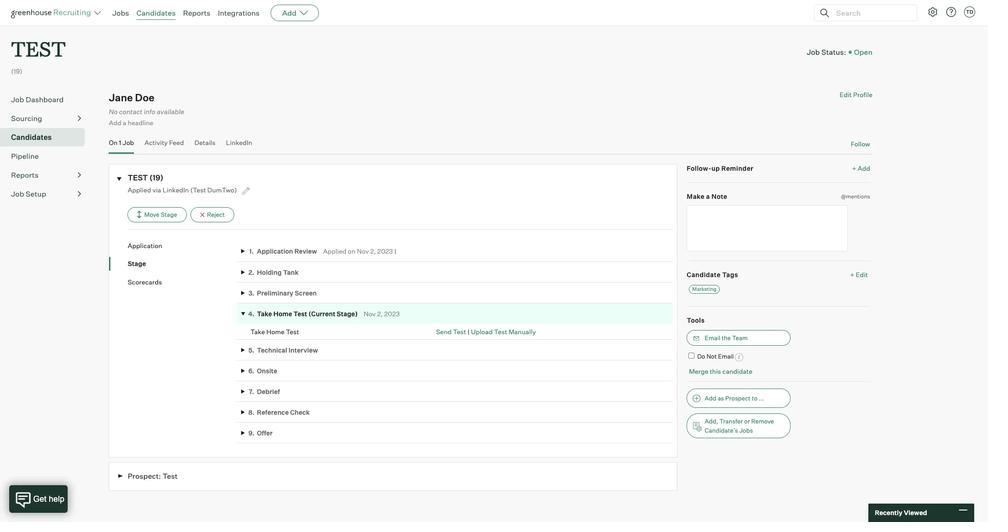 Task type: locate. For each thing, give the bounding box(es) containing it.
None text field
[[687, 206, 849, 252]]

via
[[153, 186, 161, 194]]

home up technical
[[267, 328, 285, 336]]

job for job dashboard
[[11, 95, 24, 104]]

1 vertical spatial (19)
[[150, 173, 164, 183]]

stage
[[161, 211, 177, 218], [128, 260, 146, 268]]

home up take home test at the bottom left of page
[[274, 310, 292, 318]]

add
[[282, 8, 297, 18], [109, 119, 121, 127], [858, 165, 871, 172], [705, 394, 717, 402]]

2, right "stage)"
[[377, 310, 383, 318]]

0 horizontal spatial stage
[[128, 260, 146, 268]]

send test link
[[436, 328, 467, 336]]

follow-up reminder
[[687, 165, 754, 172]]

0 horizontal spatial application
[[128, 242, 162, 250]]

preliminary
[[257, 289, 294, 297]]

1 horizontal spatial stage
[[161, 211, 177, 218]]

test down screen
[[294, 310, 307, 318]]

linkedin
[[226, 139, 252, 146], [163, 186, 189, 194]]

1 vertical spatial home
[[267, 328, 285, 336]]

test
[[294, 310, 307, 318], [286, 328, 299, 336], [453, 328, 467, 336], [494, 328, 508, 336], [163, 472, 178, 481]]

linkedin right the details
[[226, 139, 252, 146]]

1 horizontal spatial reports link
[[183, 8, 211, 18]]

applied left on
[[323, 247, 347, 255]]

+ for + edit
[[851, 271, 855, 279]]

interview
[[289, 346, 318, 354]]

stage right move
[[161, 211, 177, 218]]

1 vertical spatial +
[[851, 271, 855, 279]]

application up 2. holding tank
[[257, 247, 293, 255]]

on
[[109, 139, 118, 146]]

email left the
[[705, 334, 721, 342]]

0 vertical spatial test
[[11, 35, 66, 62]]

team
[[733, 334, 748, 342]]

0 vertical spatial jobs
[[112, 8, 129, 18]]

job left setup
[[11, 189, 24, 199]]

1 vertical spatial jobs
[[740, 427, 754, 434]]

candidates link up pipeline link
[[11, 132, 81, 143]]

note
[[712, 192, 728, 200]]

configure image
[[928, 6, 939, 18]]

1 horizontal spatial jobs
[[740, 427, 754, 434]]

onsite
[[257, 367, 278, 375]]

send test | upload test manually
[[436, 328, 536, 336]]

job up the sourcing
[[11, 95, 24, 104]]

email the team button
[[687, 330, 791, 346]]

integrations link
[[218, 8, 260, 18]]

0 horizontal spatial linkedin
[[163, 186, 189, 194]]

1 horizontal spatial a
[[707, 192, 711, 200]]

stage up scorecards
[[128, 260, 146, 268]]

2023 right "stage)"
[[384, 310, 400, 318]]

jobs
[[112, 8, 129, 18], [740, 427, 754, 434]]

1 horizontal spatial edit
[[856, 271, 869, 279]]

0 vertical spatial home
[[274, 310, 292, 318]]

1 vertical spatial email
[[719, 353, 734, 360]]

application link
[[128, 241, 237, 250]]

1 vertical spatial a
[[707, 192, 711, 200]]

0 vertical spatial (19)
[[11, 67, 22, 75]]

0 horizontal spatial candidates link
[[11, 132, 81, 143]]

1 horizontal spatial reports
[[183, 8, 211, 18]]

prospect: test link
[[109, 463, 678, 491]]

(19) down test link on the left of page
[[11, 67, 22, 75]]

nov
[[357, 247, 369, 255], [364, 310, 376, 318]]

applied
[[128, 186, 151, 194], [323, 247, 347, 255]]

0 horizontal spatial test
[[11, 35, 66, 62]]

1 vertical spatial test
[[128, 173, 148, 183]]

td
[[967, 9, 974, 15]]

0 horizontal spatial 2,
[[371, 247, 376, 255]]

0 horizontal spatial reports
[[11, 170, 39, 180]]

9. offer
[[249, 429, 273, 437]]

1 horizontal spatial |
[[468, 328, 470, 336]]

7. debrief
[[249, 388, 280, 395]]

0 vertical spatial email
[[705, 334, 721, 342]]

test right upload
[[494, 328, 508, 336]]

0 vertical spatial applied
[[128, 186, 151, 194]]

nov 2, 2023
[[364, 310, 400, 318]]

up
[[712, 165, 720, 172]]

candidates link right jobs link
[[137, 8, 176, 18]]

0 vertical spatial a
[[123, 119, 126, 127]]

add inside 'link'
[[858, 165, 871, 172]]

greenhouse recruiting image
[[11, 7, 94, 18]]

0 vertical spatial stage
[[161, 211, 177, 218]]

| right on
[[395, 247, 397, 255]]

td button
[[965, 6, 976, 18]]

1 vertical spatial reports link
[[11, 170, 81, 181]]

edit profile link
[[840, 91, 873, 99]]

prospect
[[726, 394, 751, 402]]

1 vertical spatial 2,
[[377, 310, 383, 318]]

+ edit
[[851, 271, 869, 279]]

1 horizontal spatial test
[[128, 173, 148, 183]]

candidate tags
[[687, 271, 739, 279]]

@mentions
[[842, 193, 871, 200]]

holding
[[257, 268, 282, 276]]

status:
[[822, 47, 847, 57]]

test down greenhouse recruiting image
[[11, 35, 66, 62]]

dashboard
[[26, 95, 64, 104]]

as
[[718, 394, 725, 402]]

job dashboard link
[[11, 94, 81, 105]]

add inside button
[[705, 394, 717, 402]]

take right 4. on the bottom left
[[257, 310, 272, 318]]

reports link down pipeline link
[[11, 170, 81, 181]]

stage)
[[337, 310, 358, 318]]

+ for + add
[[853, 165, 857, 172]]

0 horizontal spatial |
[[395, 247, 397, 255]]

reports down pipeline
[[11, 170, 39, 180]]

1 horizontal spatial candidates
[[137, 8, 176, 18]]

1 vertical spatial edit
[[856, 271, 869, 279]]

@mentions link
[[842, 192, 871, 201]]

1 vertical spatial 2023
[[384, 310, 400, 318]]

0 vertical spatial candidates link
[[137, 8, 176, 18]]

a left the note
[[707, 192, 711, 200]]

viewed
[[905, 509, 928, 517]]

transfer
[[720, 418, 743, 425]]

(19) up via
[[150, 173, 164, 183]]

1 vertical spatial applied
[[323, 247, 347, 255]]

candidates down the sourcing
[[11, 133, 52, 142]]

linkedin right via
[[163, 186, 189, 194]]

reports left integrations link
[[183, 8, 211, 18]]

0 horizontal spatial reports link
[[11, 170, 81, 181]]

2023 right on
[[378, 247, 393, 255]]

email inside button
[[705, 334, 721, 342]]

headline
[[128, 119, 154, 127]]

1 horizontal spatial linkedin
[[226, 139, 252, 146]]

candidates
[[137, 8, 176, 18], [11, 133, 52, 142]]

test link
[[11, 26, 66, 64]]

test down on 1 job link on the left top
[[128, 173, 148, 183]]

job
[[807, 47, 820, 57], [11, 95, 24, 104], [123, 139, 134, 146], [11, 189, 24, 199]]

0 horizontal spatial (19)
[[11, 67, 22, 75]]

email
[[705, 334, 721, 342], [719, 353, 734, 360]]

applied down test (19)
[[128, 186, 151, 194]]

1 vertical spatial reports
[[11, 170, 39, 180]]

|
[[395, 247, 397, 255], [468, 328, 470, 336]]

make a note
[[687, 192, 728, 200]]

test
[[11, 35, 66, 62], [128, 173, 148, 183]]

nov right on
[[357, 247, 369, 255]]

email right not
[[719, 353, 734, 360]]

add inside popup button
[[282, 8, 297, 18]]

take down 4. on the bottom left
[[251, 328, 265, 336]]

1 horizontal spatial applied
[[323, 247, 347, 255]]

6.
[[249, 367, 255, 375]]

+ inside 'link'
[[853, 165, 857, 172]]

linkedin link
[[226, 139, 252, 152]]

a down contact
[[123, 119, 126, 127]]

activity feed
[[145, 139, 184, 146]]

profile
[[854, 91, 873, 99]]

add,
[[705, 418, 719, 425]]

follow-
[[687, 165, 712, 172]]

+
[[853, 165, 857, 172], [851, 271, 855, 279]]

1 horizontal spatial candidates link
[[137, 8, 176, 18]]

jane
[[109, 91, 133, 104]]

1 horizontal spatial (19)
[[150, 173, 164, 183]]

| left upload
[[468, 328, 470, 336]]

candidate's
[[705, 427, 739, 434]]

integrations
[[218, 8, 260, 18]]

add button
[[271, 5, 319, 21]]

1.
[[249, 247, 254, 255]]

sourcing
[[11, 114, 42, 123]]

0 horizontal spatial edit
[[840, 91, 852, 99]]

(19)
[[11, 67, 22, 75], [150, 173, 164, 183]]

scorecards
[[128, 278, 162, 286]]

prospect: test
[[128, 472, 178, 481]]

test for test (19)
[[128, 173, 148, 183]]

0 vertical spatial +
[[853, 165, 857, 172]]

take
[[257, 310, 272, 318], [251, 328, 265, 336]]

a
[[123, 119, 126, 127], [707, 192, 711, 200]]

5. technical interview
[[249, 346, 318, 354]]

on
[[348, 247, 356, 255]]

0 horizontal spatial a
[[123, 119, 126, 127]]

reports link left integrations link
[[183, 8, 211, 18]]

reports link
[[183, 8, 211, 18], [11, 170, 81, 181]]

0 vertical spatial reports
[[183, 8, 211, 18]]

2, right on
[[371, 247, 376, 255]]

candidates right jobs link
[[137, 8, 176, 18]]

1 vertical spatial candidates
[[11, 133, 52, 142]]

1 vertical spatial stage
[[128, 260, 146, 268]]

candidates link
[[137, 8, 176, 18], [11, 132, 81, 143]]

pipeline
[[11, 152, 39, 161]]

application down move
[[128, 242, 162, 250]]

job left status:
[[807, 47, 820, 57]]

1 horizontal spatial 2,
[[377, 310, 383, 318]]

nov right "stage)"
[[364, 310, 376, 318]]

screen
[[295, 289, 317, 297]]



Task type: vqa. For each thing, say whether or not it's contained in the screenshot.


Task type: describe. For each thing, give the bounding box(es) containing it.
(current
[[309, 310, 336, 318]]

move
[[144, 211, 160, 218]]

offer
[[257, 429, 273, 437]]

test right prospect:
[[163, 472, 178, 481]]

dumtwo)
[[207, 186, 237, 194]]

+ add link
[[853, 164, 871, 173]]

1 vertical spatial nov
[[364, 310, 376, 318]]

prospect:
[[128, 472, 161, 481]]

0 vertical spatial candidates
[[137, 8, 176, 18]]

0 vertical spatial linkedin
[[226, 139, 252, 146]]

take home test
[[251, 328, 299, 336]]

recently viewed
[[876, 509, 928, 517]]

8.
[[248, 408, 255, 416]]

stage inside button
[[161, 211, 177, 218]]

Search text field
[[835, 6, 909, 20]]

0 vertical spatial 2023
[[378, 247, 393, 255]]

+ add
[[853, 165, 871, 172]]

manually
[[509, 328, 536, 336]]

0 vertical spatial nov
[[357, 247, 369, 255]]

0 vertical spatial take
[[257, 310, 272, 318]]

1
[[119, 139, 121, 146]]

1 horizontal spatial application
[[257, 247, 293, 255]]

on 1 job link
[[109, 139, 134, 152]]

test up 5. technical interview
[[286, 328, 299, 336]]

send
[[436, 328, 452, 336]]

available
[[157, 108, 184, 116]]

email the team
[[705, 334, 748, 342]]

move stage button
[[128, 207, 187, 222]]

0 vertical spatial 2,
[[371, 247, 376, 255]]

6. onsite
[[249, 367, 278, 375]]

add inside jane doe no contact info available add a headline
[[109, 119, 121, 127]]

activity feed link
[[145, 139, 184, 152]]

1 vertical spatial take
[[251, 328, 265, 336]]

add, transfer or remove candidate's jobs
[[705, 418, 775, 434]]

this
[[710, 368, 722, 375]]

candidate
[[687, 271, 721, 279]]

reminder
[[722, 165, 754, 172]]

0 vertical spatial |
[[395, 247, 397, 255]]

0 horizontal spatial applied
[[128, 186, 151, 194]]

add, transfer or remove candidate's jobs button
[[687, 413, 791, 438]]

reject
[[207, 211, 225, 218]]

tools
[[687, 316, 705, 324]]

merge this candidate link
[[690, 368, 753, 375]]

2.
[[249, 268, 255, 276]]

job setup link
[[11, 188, 81, 200]]

3. preliminary screen
[[249, 289, 317, 297]]

to
[[752, 394, 758, 402]]

jane doe no contact info available add a headline
[[109, 91, 184, 127]]

details link
[[195, 139, 216, 152]]

or
[[745, 418, 751, 425]]

on 1 job
[[109, 139, 134, 146]]

8. reference check
[[248, 408, 310, 416]]

reject button
[[191, 207, 235, 222]]

do
[[698, 353, 706, 360]]

pipeline link
[[11, 151, 81, 162]]

make
[[687, 192, 705, 200]]

upload test manually link
[[471, 328, 536, 336]]

1 vertical spatial |
[[468, 328, 470, 336]]

job for job status:
[[807, 47, 820, 57]]

job right 1
[[123, 139, 134, 146]]

0 horizontal spatial candidates
[[11, 133, 52, 142]]

open
[[855, 47, 873, 57]]

tank
[[283, 268, 299, 276]]

job setup
[[11, 189, 46, 199]]

0 horizontal spatial jobs
[[112, 8, 129, 18]]

test (19)
[[128, 173, 164, 183]]

job for job setup
[[11, 189, 24, 199]]

add as prospect to ... button
[[687, 389, 791, 408]]

(test
[[190, 186, 206, 194]]

td button
[[963, 5, 978, 19]]

technical
[[257, 346, 287, 354]]

info
[[144, 108, 155, 116]]

test right send
[[453, 328, 467, 336]]

7.
[[249, 388, 254, 395]]

1. application review applied on  nov 2, 2023 |
[[249, 247, 397, 255]]

4. take home test (current stage)
[[248, 310, 358, 318]]

tags
[[723, 271, 739, 279]]

follow
[[851, 140, 871, 148]]

job status:
[[807, 47, 847, 57]]

jobs inside add, transfer or remove candidate's jobs
[[740, 427, 754, 434]]

reference
[[257, 408, 289, 416]]

setup
[[26, 189, 46, 199]]

marketing link
[[690, 285, 720, 294]]

the
[[722, 334, 731, 342]]

candidate
[[723, 368, 753, 375]]

Do Not Email checkbox
[[689, 353, 695, 359]]

0 vertical spatial reports link
[[183, 8, 211, 18]]

applied via linkedin (test dumtwo)
[[128, 186, 238, 194]]

9.
[[249, 429, 255, 437]]

edit profile
[[840, 91, 873, 99]]

1 vertical spatial candidates link
[[11, 132, 81, 143]]

merge
[[690, 368, 709, 375]]

do not email
[[698, 353, 734, 360]]

0 vertical spatial edit
[[840, 91, 852, 99]]

1 vertical spatial linkedin
[[163, 186, 189, 194]]

feed
[[169, 139, 184, 146]]

5.
[[249, 346, 255, 354]]

test for test
[[11, 35, 66, 62]]

details
[[195, 139, 216, 146]]

a inside jane doe no contact info available add a headline
[[123, 119, 126, 127]]

merge this candidate
[[690, 368, 753, 375]]

review
[[295, 247, 317, 255]]



